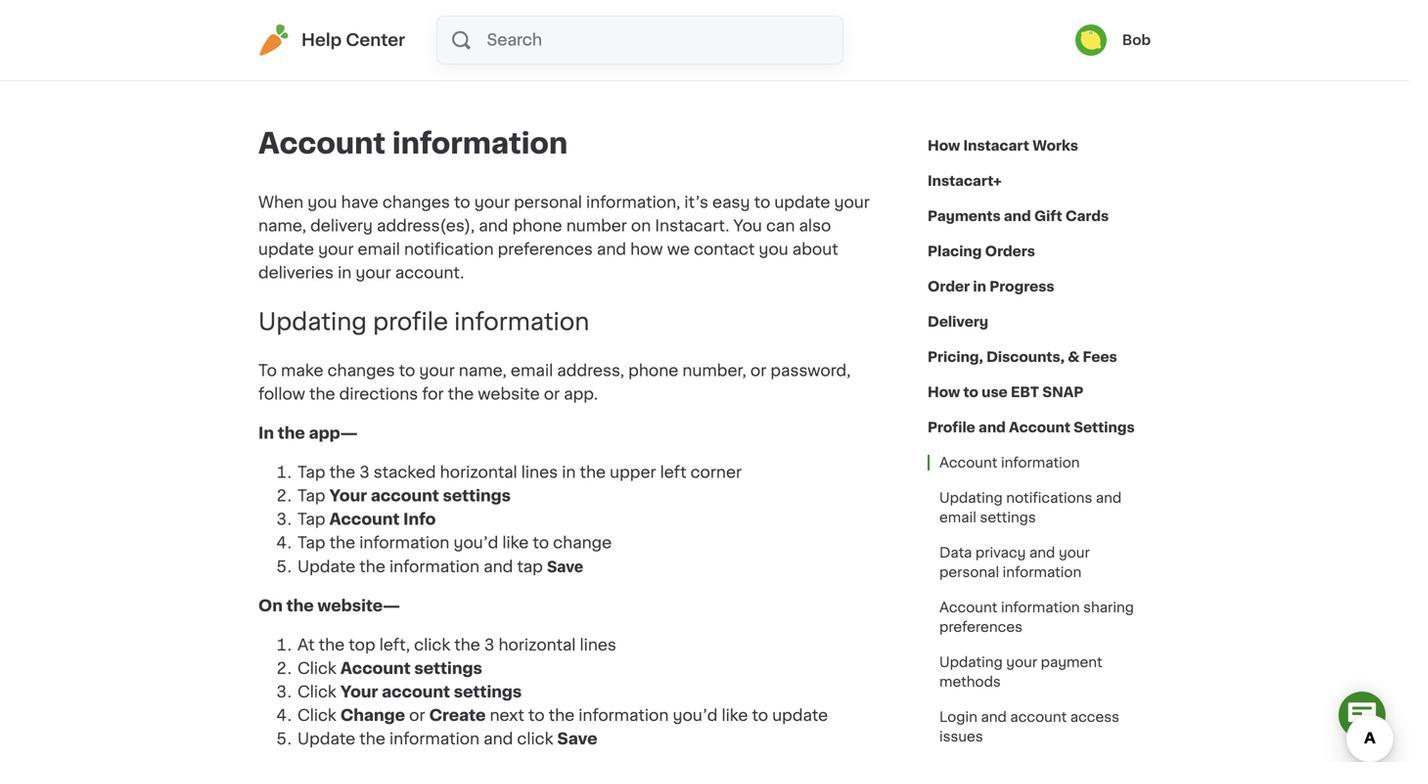 Task type: describe. For each thing, give the bounding box(es) containing it.
horizontal inside tap the 3 stacked horizontal lines in the upper left corner tap your account settings tap account info tap the information you'd like to change update the information and tap save
[[440, 465, 518, 481]]

on
[[258, 599, 283, 614]]

updating your payment methods link
[[928, 645, 1151, 700]]

how for how instacart works
[[928, 139, 961, 153]]

2 horizontal spatial or
[[751, 363, 767, 379]]

ebt
[[1011, 386, 1040, 399]]

your inside data privacy and your personal information
[[1059, 546, 1091, 560]]

updating notifications and email settings link
[[928, 481, 1151, 536]]

account inside account information sharing preferences
[[940, 601, 998, 615]]

for
[[422, 387, 444, 402]]

the down the change
[[360, 732, 386, 747]]

at the top left, click the 3 horizontal lines click account settings click your account settings click change or create next to the information you'd like to update update the information and click save
[[298, 638, 829, 747]]

tap the 3 stacked horizontal lines in the upper left corner tap your account settings tap account info tap the information you'd like to change update the information and tap save
[[298, 465, 746, 576]]

1 horizontal spatial you
[[759, 242, 789, 258]]

3 inside tap the 3 stacked horizontal lines in the upper left corner tap your account settings tap account info tap the information you'd like to change update the information and tap save
[[360, 465, 370, 481]]

how instacart works link
[[928, 128, 1079, 164]]

settings
[[1074, 421, 1135, 435]]

user avatar image
[[1076, 24, 1107, 56]]

2 horizontal spatial in
[[974, 280, 987, 294]]

next
[[490, 708, 525, 724]]

data
[[940, 546, 973, 560]]

login and account access issues
[[940, 711, 1120, 744]]

the up create
[[455, 638, 481, 653]]

changes inside when you have changes to your personal information, it's easy to update your name, delivery address(es), and phone number on instacart. you can also update your email notification preferences and how we contact you about deliveries in your account.
[[383, 195, 450, 211]]

access
[[1071, 711, 1120, 725]]

on the website—
[[258, 599, 400, 614]]

at
[[298, 638, 315, 653]]

your inside the "at the top left, click the 3 horizontal lines click account settings click your account settings click change or create next to the information you'd like to update update the information and click save"
[[341, 685, 378, 700]]

payments
[[928, 210, 1001, 223]]

data privacy and your personal information link
[[928, 536, 1151, 590]]

account inside the login and account access issues
[[1011, 711, 1067, 725]]

preferences inside account information sharing preferences
[[940, 621, 1023, 634]]

and inside the "at the top left, click the 3 horizontal lines click account settings click your account settings click change or create next to the information you'd like to update update the information and click save"
[[484, 732, 513, 747]]

create
[[429, 708, 486, 724]]

top
[[349, 638, 376, 653]]

name, inside when you have changes to your personal information, it's easy to update your name, delivery address(es), and phone number on instacart. you can also update your email notification preferences and how we contact you about deliveries in your account.
[[258, 218, 306, 234]]

settings inside tap the 3 stacked horizontal lines in the upper left corner tap your account settings tap account info tap the information you'd like to change update the information and tap save
[[443, 488, 511, 504]]

pricing, discounts, & fees
[[928, 351, 1118, 364]]

instacart+ link
[[928, 164, 1002, 199]]

to inside tap the 3 stacked horizontal lines in the upper left corner tap your account settings tap account info tap the information you'd like to change update the information and tap save
[[533, 535, 549, 551]]

order
[[928, 280, 970, 294]]

your up about
[[835, 195, 870, 211]]

methods
[[940, 676, 1001, 689]]

how for how to use ebt snap
[[928, 386, 961, 399]]

account inside the "at the top left, click the 3 horizontal lines click account settings click your account settings click change or create next to the information you'd like to update update the information and click save"
[[341, 661, 411, 677]]

easy
[[713, 195, 751, 211]]

placing orders link
[[928, 234, 1036, 269]]

personal inside when you have changes to your personal information, it's easy to update your name, delivery address(es), and phone number on instacart. you can also update your email notification preferences and how we contact you about deliveries in your account.
[[514, 195, 583, 211]]

have
[[341, 195, 379, 211]]

directions
[[339, 387, 418, 402]]

to make changes to your name, email address, phone number, or password, follow the directions for the website or app.
[[258, 363, 851, 402]]

payments and gift cards link
[[928, 199, 1110, 234]]

account.
[[395, 265, 464, 281]]

information inside data privacy and your personal information
[[1003, 566, 1082, 580]]

0 horizontal spatial click
[[414, 638, 451, 653]]

login
[[940, 711, 978, 725]]

left,
[[380, 638, 410, 653]]

0 vertical spatial account information
[[258, 130, 568, 158]]

like inside the "at the top left, click the 3 horizontal lines click account settings click your account settings click change or create next to the information you'd like to update update the information and click save"
[[722, 708, 748, 724]]

you'd inside the "at the top left, click the 3 horizontal lines click account settings click your account settings click change or create next to the information you'd like to update update the information and click save"
[[673, 708, 718, 724]]

information,
[[587, 195, 681, 211]]

password,
[[771, 363, 851, 379]]

and inside data privacy and your personal information
[[1030, 546, 1056, 560]]

1 tap from the top
[[298, 465, 326, 481]]

upper
[[610, 465, 657, 481]]

deliveries
[[258, 265, 334, 281]]

account inside the "at the top left, click the 3 horizontal lines click account settings click your account settings click change or create next to the information you'd like to update update the information and click save"
[[382, 685, 450, 700]]

your left account.
[[356, 265, 391, 281]]

2 click from the top
[[298, 685, 337, 700]]

help
[[302, 32, 342, 48]]

discounts,
[[987, 351, 1065, 364]]

3 inside the "at the top left, click the 3 horizontal lines click account settings click your account settings click change or create next to the information you'd like to update update the information and click save"
[[485, 638, 495, 653]]

corner
[[691, 465, 742, 481]]

make
[[281, 363, 324, 379]]

works
[[1033, 139, 1079, 153]]

your inside to make changes to your name, email address, phone number, or password, follow the directions for the website or app.
[[419, 363, 455, 379]]

snap
[[1043, 386, 1084, 399]]

phone inside when you have changes to your personal information, it's easy to update your name, delivery address(es), and phone number on instacart. you can also update your email notification preferences and how we contact you about deliveries in your account.
[[513, 218, 563, 234]]

also
[[799, 218, 832, 234]]

lines inside the "at the top left, click the 3 horizontal lines click account settings click your account settings click change or create next to the information you'd like to update update the information and click save"
[[580, 638, 617, 653]]

change
[[341, 708, 405, 724]]

sharing
[[1084, 601, 1135, 615]]

pricing,
[[928, 351, 984, 364]]

2 tap from the top
[[298, 488, 326, 504]]

delivery
[[928, 315, 989, 329]]

to inside how to use ebt snap link
[[964, 386, 979, 399]]

or for phone
[[544, 387, 560, 402]]

the right 'for'
[[448, 387, 474, 402]]

personal inside data privacy and your personal information
[[940, 566, 1000, 580]]

1 vertical spatial update
[[258, 242, 314, 258]]

delivery link
[[928, 305, 989, 340]]

1 horizontal spatial click
[[517, 732, 554, 747]]

help center link
[[258, 24, 405, 56]]

1 click from the top
[[298, 661, 337, 677]]

and inside the login and account access issues
[[982, 711, 1007, 725]]

&
[[1068, 351, 1080, 364]]

login and account access issues link
[[928, 700, 1151, 755]]

Search search field
[[485, 17, 843, 64]]

update inside the "at the top left, click the 3 horizontal lines click account settings click your account settings click change or create next to the information you'd like to update update the information and click save"
[[298, 732, 356, 747]]

the right in
[[278, 426, 305, 441]]

how to use ebt snap
[[928, 386, 1084, 399]]

information inside account information sharing preferences
[[1002, 601, 1081, 615]]

3 tap from the top
[[298, 512, 326, 528]]

profile
[[928, 421, 976, 435]]

app.
[[564, 387, 598, 402]]

delivery
[[310, 218, 373, 234]]

stacked
[[374, 465, 436, 481]]

phone inside to make changes to your name, email address, phone number, or password, follow the directions for the website or app.
[[629, 363, 679, 379]]

account information sharing preferences link
[[928, 590, 1151, 645]]

left
[[661, 465, 687, 481]]

data privacy and your personal information
[[940, 546, 1091, 580]]

settings inside 'updating notifications and email settings'
[[981, 511, 1037, 525]]

website—
[[318, 599, 400, 614]]

info
[[403, 512, 436, 528]]

name, inside to make changes to your name, email address, phone number, or password, follow the directions for the website or app.
[[459, 363, 507, 379]]

and inside tap the 3 stacked horizontal lines in the upper left corner tap your account settings tap account info tap the information you'd like to change update the information and tap save
[[484, 559, 513, 575]]

address(es),
[[377, 218, 475, 234]]

to
[[258, 363, 277, 379]]

the right at on the left of page
[[319, 638, 345, 653]]

the left upper
[[580, 465, 606, 481]]

update inside tap the 3 stacked horizontal lines in the upper left corner tap your account settings tap account info tap the information you'd like to change update the information and tap save
[[298, 559, 356, 575]]

account up have on the top left of page
[[258, 130, 386, 158]]

website
[[478, 387, 540, 402]]

save inside tap the 3 stacked horizontal lines in the upper left corner tap your account settings tap account info tap the information you'd like to change update the information and tap save
[[547, 557, 584, 576]]

payments and gift cards
[[928, 210, 1110, 223]]



Task type: vqa. For each thing, say whether or not it's contained in the screenshot.


Task type: locate. For each thing, give the bounding box(es) containing it.
can
[[767, 218, 795, 234]]

1 vertical spatial you'd
[[673, 708, 718, 724]]

progress
[[990, 280, 1055, 294]]

updating inside 'updating notifications and email settings'
[[940, 492, 1003, 505]]

0 vertical spatial account
[[371, 488, 439, 504]]

in the app—
[[258, 426, 358, 441]]

when you have changes to your personal information, it's easy to update your name, delivery address(es), and phone number on instacart. you can also update your email notification preferences and how we contact you about deliveries in your account.
[[258, 195, 870, 281]]

account down stacked
[[371, 488, 439, 504]]

personal up number at top
[[514, 195, 583, 211]]

in down delivery
[[338, 265, 352, 281]]

number
[[567, 218, 627, 234]]

your down app—
[[330, 488, 367, 504]]

your up the change
[[341, 685, 378, 700]]

2 update from the top
[[298, 732, 356, 747]]

3
[[360, 465, 370, 481], [485, 638, 495, 653]]

0 horizontal spatial 3
[[360, 465, 370, 481]]

0 vertical spatial email
[[358, 242, 400, 258]]

bob
[[1123, 33, 1151, 47]]

in right order
[[974, 280, 987, 294]]

account up create
[[382, 685, 450, 700]]

1 horizontal spatial in
[[562, 465, 576, 481]]

and down use
[[979, 421, 1006, 435]]

email up data
[[940, 511, 977, 525]]

notification
[[404, 242, 494, 258]]

1 horizontal spatial account information
[[940, 456, 1081, 470]]

the
[[309, 387, 335, 402], [448, 387, 474, 402], [278, 426, 305, 441], [330, 465, 356, 481], [580, 465, 606, 481], [330, 535, 356, 551], [360, 559, 386, 575], [286, 599, 314, 614], [319, 638, 345, 653], [455, 638, 481, 653], [549, 708, 575, 724], [360, 732, 386, 747]]

0 vertical spatial your
[[330, 488, 367, 504]]

changes up directions at the bottom left of the page
[[328, 363, 395, 379]]

0 vertical spatial update
[[298, 559, 356, 575]]

your inside updating your payment methods
[[1007, 656, 1038, 670]]

1 vertical spatial like
[[722, 708, 748, 724]]

and inside 'updating notifications and email settings'
[[1096, 492, 1122, 505]]

preferences up methods
[[940, 621, 1023, 634]]

1 vertical spatial lines
[[580, 638, 617, 653]]

updating
[[258, 310, 367, 334], [940, 492, 1003, 505], [940, 656, 1003, 670]]

0 horizontal spatial phone
[[513, 218, 563, 234]]

3 click from the top
[[298, 708, 337, 724]]

0 horizontal spatial you
[[308, 195, 337, 211]]

updating for updating your payment methods
[[940, 656, 1003, 670]]

click
[[298, 661, 337, 677], [298, 685, 337, 700], [298, 708, 337, 724]]

1 vertical spatial email
[[511, 363, 553, 379]]

0 vertical spatial 3
[[360, 465, 370, 481]]

0 vertical spatial horizontal
[[440, 465, 518, 481]]

or inside the "at the top left, click the 3 horizontal lines click account settings click your account settings click change or create next to the information you'd like to update update the information and click save"
[[409, 708, 425, 724]]

how instacart works
[[928, 139, 1079, 153]]

0 vertical spatial save
[[547, 557, 584, 576]]

2 vertical spatial updating
[[940, 656, 1003, 670]]

orders
[[986, 245, 1036, 258]]

0 horizontal spatial lines
[[522, 465, 558, 481]]

1 vertical spatial you
[[759, 242, 789, 258]]

1 horizontal spatial 3
[[485, 638, 495, 653]]

in inside tap the 3 stacked horizontal lines in the upper left corner tap your account settings tap account info tap the information you'd like to change update the information and tap save
[[562, 465, 576, 481]]

1 horizontal spatial like
[[722, 708, 748, 724]]

0 vertical spatial update
[[775, 195, 831, 211]]

horizontal inside the "at the top left, click the 3 horizontal lines click account settings click your account settings click change or create next to the information you'd like to update update the information and click save"
[[499, 638, 576, 653]]

you'd inside tap the 3 stacked horizontal lines in the upper left corner tap your account settings tap account info tap the information you'd like to change update the information and tap save
[[454, 535, 499, 551]]

save inside the "at the top left, click the 3 horizontal lines click account settings click your account settings click change or create next to the information you'd like to update update the information and click save"
[[558, 732, 598, 747]]

0 vertical spatial name,
[[258, 218, 306, 234]]

1 vertical spatial account information
[[940, 456, 1081, 470]]

email
[[358, 242, 400, 258], [511, 363, 553, 379], [940, 511, 977, 525]]

and
[[1004, 210, 1032, 223], [479, 218, 509, 234], [597, 242, 627, 258], [979, 421, 1006, 435], [1096, 492, 1122, 505], [1030, 546, 1056, 560], [484, 559, 513, 575], [982, 711, 1007, 725], [484, 732, 513, 747]]

1 horizontal spatial preferences
[[940, 621, 1023, 634]]

and right notifications
[[1096, 492, 1122, 505]]

instacart image
[[258, 24, 290, 56]]

updating down account information link
[[940, 492, 1003, 505]]

1 vertical spatial changes
[[328, 363, 395, 379]]

0 horizontal spatial preferences
[[498, 242, 593, 258]]

preferences down number at top
[[498, 242, 593, 258]]

account down profile
[[940, 456, 998, 470]]

and right 'login'
[[982, 711, 1007, 725]]

or left app.
[[544, 387, 560, 402]]

account information
[[258, 130, 568, 158], [940, 456, 1081, 470]]

or for lines
[[409, 708, 425, 724]]

0 horizontal spatial in
[[338, 265, 352, 281]]

profile and account settings link
[[928, 410, 1135, 445]]

email inside when you have changes to your personal information, it's easy to update your name, delivery address(es), and phone number on instacart. you can also update your email notification preferences and how we contact you about deliveries in your account.
[[358, 242, 400, 258]]

when
[[258, 195, 304, 211]]

account inside tap the 3 stacked horizontal lines in the upper left corner tap your account settings tap account info tap the information you'd like to change update the information and tap save
[[371, 488, 439, 504]]

1 horizontal spatial lines
[[580, 638, 617, 653]]

account information inside account information link
[[940, 456, 1081, 470]]

how up profile
[[928, 386, 961, 399]]

0 horizontal spatial email
[[358, 242, 400, 258]]

1 vertical spatial click
[[517, 732, 554, 747]]

2 vertical spatial account
[[1011, 711, 1067, 725]]

1 vertical spatial your
[[341, 685, 378, 700]]

2 vertical spatial update
[[773, 708, 829, 724]]

app—
[[309, 426, 358, 441]]

placing
[[928, 245, 982, 258]]

1 update from the top
[[298, 559, 356, 575]]

update up on the website—
[[298, 559, 356, 575]]

and left tap
[[484, 559, 513, 575]]

0 horizontal spatial account information
[[258, 130, 568, 158]]

gift
[[1035, 210, 1063, 223]]

3 up next
[[485, 638, 495, 653]]

issues
[[940, 730, 984, 744]]

lines inside tap the 3 stacked horizontal lines in the upper left corner tap your account settings tap account info tap the information you'd like to change update the information and tap save
[[522, 465, 558, 481]]

notifications
[[1007, 492, 1093, 505]]

updating inside updating your payment methods
[[940, 656, 1003, 670]]

the up website—
[[360, 559, 386, 575]]

account down the top
[[341, 661, 411, 677]]

horizontal up next
[[499, 638, 576, 653]]

0 vertical spatial personal
[[514, 195, 583, 211]]

name,
[[258, 218, 306, 234], [459, 363, 507, 379]]

like
[[503, 535, 529, 551], [722, 708, 748, 724]]

1 vertical spatial personal
[[940, 566, 1000, 580]]

0 horizontal spatial personal
[[514, 195, 583, 211]]

account
[[371, 488, 439, 504], [382, 685, 450, 700], [1011, 711, 1067, 725]]

0 horizontal spatial like
[[503, 535, 529, 551]]

or
[[751, 363, 767, 379], [544, 387, 560, 402], [409, 708, 425, 724]]

4 tap from the top
[[298, 535, 326, 551]]

or left create
[[409, 708, 425, 724]]

how up instacart+ link
[[928, 139, 961, 153]]

or right number,
[[751, 363, 767, 379]]

email down delivery
[[358, 242, 400, 258]]

account information sharing preferences
[[940, 601, 1135, 634]]

about
[[793, 242, 839, 258]]

1 horizontal spatial phone
[[629, 363, 679, 379]]

the down make on the left top
[[309, 387, 335, 402]]

updating profile information
[[258, 310, 590, 334]]

phone left number,
[[629, 363, 679, 379]]

settings
[[443, 488, 511, 504], [981, 511, 1037, 525], [415, 661, 483, 677], [454, 685, 522, 700]]

2 how from the top
[[928, 386, 961, 399]]

tap
[[298, 465, 326, 481], [298, 488, 326, 504], [298, 512, 326, 528], [298, 535, 326, 551]]

like inside tap the 3 stacked horizontal lines in the upper left corner tap your account settings tap account info tap the information you'd like to change update the information and tap save
[[503, 535, 529, 551]]

email up website
[[511, 363, 553, 379]]

in
[[338, 265, 352, 281], [974, 280, 987, 294], [562, 465, 576, 481]]

number,
[[683, 363, 747, 379]]

1 horizontal spatial or
[[544, 387, 560, 402]]

update down the change
[[298, 732, 356, 747]]

placing orders
[[928, 245, 1036, 258]]

1 vertical spatial 3
[[485, 638, 495, 653]]

0 vertical spatial preferences
[[498, 242, 593, 258]]

preferences inside when you have changes to your personal information, it's easy to update your name, delivery address(es), and phone number on instacart. you can also update your email notification preferences and how we contact you about deliveries in your account.
[[498, 242, 593, 258]]

instacart.
[[655, 218, 730, 234]]

1 vertical spatial name,
[[459, 363, 507, 379]]

on
[[631, 218, 651, 234]]

personal
[[514, 195, 583, 211], [940, 566, 1000, 580]]

changes inside to make changes to your name, email address, phone number, or password, follow the directions for the website or app.
[[328, 363, 395, 379]]

0 vertical spatial click
[[298, 661, 337, 677]]

information
[[392, 130, 568, 158], [454, 310, 590, 334], [1002, 456, 1081, 470], [360, 535, 450, 551], [390, 559, 480, 575], [1003, 566, 1082, 580], [1002, 601, 1081, 615], [579, 708, 669, 724], [390, 732, 480, 747]]

1 vertical spatial preferences
[[940, 621, 1023, 634]]

we
[[667, 242, 690, 258]]

horizontal right stacked
[[440, 465, 518, 481]]

how to use ebt snap link
[[928, 375, 1084, 410]]

2 vertical spatial click
[[298, 708, 337, 724]]

to inside to make changes to your name, email address, phone number, or password, follow the directions for the website or app.
[[399, 363, 415, 379]]

and up notification
[[479, 218, 509, 234]]

0 vertical spatial you
[[308, 195, 337, 211]]

you down can
[[759, 242, 789, 258]]

updating up methods
[[940, 656, 1003, 670]]

1 vertical spatial phone
[[629, 363, 679, 379]]

profile and account settings
[[928, 421, 1135, 435]]

account down data
[[940, 601, 998, 615]]

1 vertical spatial or
[[544, 387, 560, 402]]

save
[[547, 557, 584, 576], [558, 732, 598, 747]]

payment
[[1041, 656, 1103, 670]]

0 horizontal spatial name,
[[258, 218, 306, 234]]

1 vertical spatial update
[[298, 732, 356, 747]]

lines
[[522, 465, 558, 481], [580, 638, 617, 653]]

your down delivery
[[318, 242, 354, 258]]

the right on
[[286, 599, 314, 614]]

use
[[982, 386, 1008, 399]]

your up notification
[[475, 195, 510, 211]]

the up on the website—
[[330, 535, 356, 551]]

contact
[[694, 242, 755, 258]]

1 how from the top
[[928, 139, 961, 153]]

updating for updating profile information
[[258, 310, 367, 334]]

click right the left,
[[414, 638, 451, 653]]

help center
[[302, 32, 405, 48]]

account
[[258, 130, 386, 158], [1010, 421, 1071, 435], [940, 456, 998, 470], [330, 512, 400, 528], [940, 601, 998, 615], [341, 661, 411, 677]]

1 vertical spatial save
[[558, 732, 598, 747]]

how
[[631, 242, 663, 258]]

your down updating notifications and email settings link
[[1059, 546, 1091, 560]]

center
[[346, 32, 405, 48]]

click
[[414, 638, 451, 653], [517, 732, 554, 747]]

1 vertical spatial how
[[928, 386, 961, 399]]

how
[[928, 139, 961, 153], [928, 386, 961, 399]]

updating up make on the left top
[[258, 310, 367, 334]]

cards
[[1066, 210, 1110, 223]]

name, up website
[[459, 363, 507, 379]]

2 vertical spatial or
[[409, 708, 425, 724]]

0 vertical spatial lines
[[522, 465, 558, 481]]

and right privacy
[[1030, 546, 1056, 560]]

preferences
[[498, 242, 593, 258], [940, 621, 1023, 634]]

account left info
[[330, 512, 400, 528]]

0 vertical spatial like
[[503, 535, 529, 551]]

and down number at top
[[597, 242, 627, 258]]

1 horizontal spatial name,
[[459, 363, 507, 379]]

account information link
[[928, 445, 1092, 481]]

3 left stacked
[[360, 465, 370, 481]]

instacart
[[964, 139, 1030, 153]]

updating for updating notifications and email settings
[[940, 492, 1003, 505]]

1 vertical spatial account
[[382, 685, 450, 700]]

address,
[[557, 363, 625, 379]]

and left the gift
[[1004, 210, 1032, 223]]

your inside tap the 3 stacked horizontal lines in the upper left corner tap your account settings tap account info tap the information you'd like to change update the information and tap save
[[330, 488, 367, 504]]

you up delivery
[[308, 195, 337, 211]]

click down next
[[517, 732, 554, 747]]

your up 'for'
[[419, 363, 455, 379]]

personal down data
[[940, 566, 1000, 580]]

in
[[258, 426, 274, 441]]

in inside when you have changes to your personal information, it's easy to update your name, delivery address(es), and phone number on instacart. you can also update your email notification preferences and how we contact you about deliveries in your account.
[[338, 265, 352, 281]]

order in progress
[[928, 280, 1055, 294]]

0 vertical spatial or
[[751, 363, 767, 379]]

account inside tap the 3 stacked horizontal lines in the upper left corner tap your account settings tap account info tap the information you'd like to change update the information and tap save
[[330, 512, 400, 528]]

changes up address(es),
[[383, 195, 450, 211]]

name, down when
[[258, 218, 306, 234]]

and down next
[[484, 732, 513, 747]]

account information down profile and account settings link
[[940, 456, 1081, 470]]

1 vertical spatial horizontal
[[499, 638, 576, 653]]

it's
[[685, 195, 709, 211]]

the down app—
[[330, 465, 356, 481]]

1 horizontal spatial email
[[511, 363, 553, 379]]

order in progress link
[[928, 269, 1055, 305]]

email inside to make changes to your name, email address, phone number, or password, follow the directions for the website or app.
[[511, 363, 553, 379]]

1 vertical spatial updating
[[940, 492, 1003, 505]]

pricing, discounts, & fees link
[[928, 340, 1118, 375]]

the right next
[[549, 708, 575, 724]]

updating notifications and email settings
[[940, 492, 1122, 525]]

fees
[[1083, 351, 1118, 364]]

phone left number at top
[[513, 218, 563, 234]]

account down ebt
[[1010, 421, 1071, 435]]

1 horizontal spatial you'd
[[673, 708, 718, 724]]

1 vertical spatial click
[[298, 685, 337, 700]]

1 horizontal spatial personal
[[940, 566, 1000, 580]]

change
[[553, 535, 612, 551]]

0 vertical spatial how
[[928, 139, 961, 153]]

2 horizontal spatial email
[[940, 511, 977, 525]]

phone
[[513, 218, 563, 234], [629, 363, 679, 379]]

0 vertical spatial you'd
[[454, 535, 499, 551]]

0 vertical spatial phone
[[513, 218, 563, 234]]

email inside 'updating notifications and email settings'
[[940, 511, 977, 525]]

0 vertical spatial updating
[[258, 310, 367, 334]]

your down account information sharing preferences
[[1007, 656, 1038, 670]]

account information up have on the top left of page
[[258, 130, 568, 158]]

0 horizontal spatial you'd
[[454, 535, 499, 551]]

0 vertical spatial click
[[414, 638, 451, 653]]

follow
[[258, 387, 305, 402]]

in left upper
[[562, 465, 576, 481]]

2 vertical spatial email
[[940, 511, 977, 525]]

update inside the "at the top left, click the 3 horizontal lines click account settings click your account settings click change or create next to the information you'd like to update update the information and click save"
[[773, 708, 829, 724]]

horizontal
[[440, 465, 518, 481], [499, 638, 576, 653]]

account down updating your payment methods link
[[1011, 711, 1067, 725]]

you
[[734, 218, 763, 234]]

0 horizontal spatial or
[[409, 708, 425, 724]]

to
[[454, 195, 471, 211], [755, 195, 771, 211], [399, 363, 415, 379], [964, 386, 979, 399], [533, 535, 549, 551], [529, 708, 545, 724], [752, 708, 769, 724]]

0 vertical spatial changes
[[383, 195, 450, 211]]

bob link
[[1076, 24, 1151, 56]]



